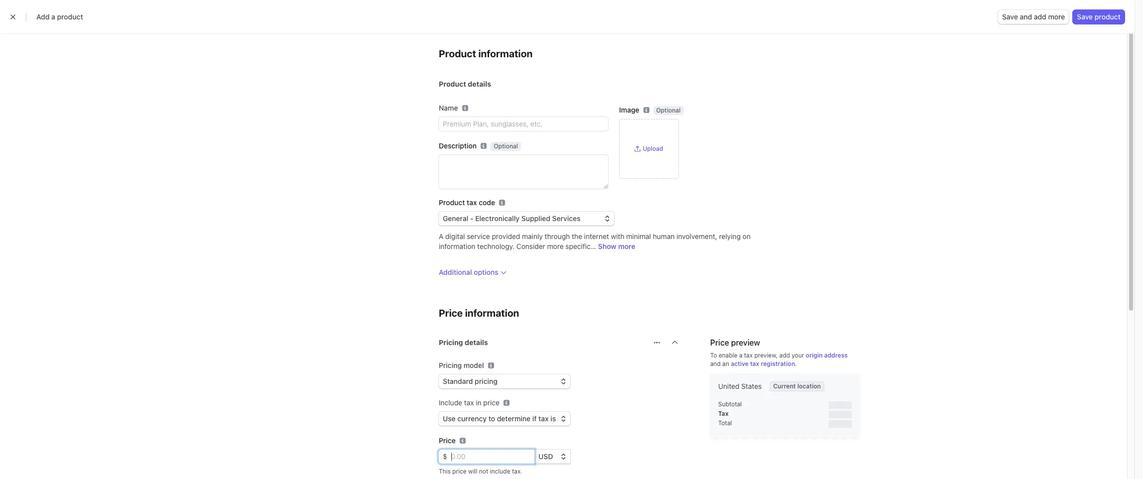 Task type: locate. For each thing, give the bounding box(es) containing it.
1 horizontal spatial a
[[740, 352, 743, 359]]

1 horizontal spatial more
[[619, 242, 636, 251]]

1 horizontal spatial add
[[1034, 12, 1047, 21]]

optional
[[657, 107, 681, 114], [494, 143, 518, 150]]

information up pricing details in the left bottom of the page
[[465, 307, 520, 319]]

product up name
[[439, 80, 466, 88]]

balances
[[247, 27, 277, 36]]

1 vertical spatial a
[[740, 352, 743, 359]]

0 vertical spatial price
[[484, 399, 500, 407]]

test mode
[[899, 27, 933, 36]]

a up 'active'
[[740, 352, 743, 359]]

0 horizontal spatial add
[[780, 352, 790, 359]]

more
[[488, 27, 505, 36]]

product for product tax code
[[439, 198, 465, 207]]

a digital service provided mainly through the internet with minimal human involvement, relying on information technology. consider more specific…
[[439, 232, 751, 251]]

product tax code
[[439, 198, 495, 207]]

optional for image
[[657, 107, 681, 114]]

1 vertical spatial price
[[711, 338, 730, 347]]

tax.
[[512, 468, 523, 475]]

include
[[490, 468, 511, 475]]

show more button
[[598, 242, 636, 251]]

1 vertical spatial add
[[780, 352, 790, 359]]

and
[[1020, 12, 1033, 21], [711, 360, 721, 368]]

0 vertical spatial and
[[1020, 12, 1033, 21]]

model
[[464, 361, 484, 370]]

1 vertical spatial information
[[439, 242, 476, 251]]

price up the $ on the left bottom of page
[[439, 437, 456, 445]]

pricing up the pricing model
[[439, 338, 463, 347]]

price left will
[[453, 468, 467, 475]]

additional
[[439, 268, 472, 277]]

relying
[[719, 232, 741, 241]]

origin
[[806, 352, 823, 359]]

information for price
[[465, 307, 520, 319]]

save and add more button
[[999, 10, 1070, 24]]

save inside save and add more button
[[1003, 12, 1019, 21]]

information down digital
[[439, 242, 476, 251]]

details inside button
[[465, 338, 488, 347]]

price for price
[[439, 437, 456, 445]]

1 horizontal spatial and
[[1020, 12, 1033, 21]]

1 vertical spatial and
[[711, 360, 721, 368]]

optional for description
[[494, 143, 518, 150]]

address
[[825, 352, 848, 359]]

pricing details
[[439, 338, 488, 347]]

price right in
[[484, 399, 500, 407]]

tab list
[[166, 74, 949, 92]]

2 vertical spatial price
[[439, 437, 456, 445]]

svg image
[[654, 340, 660, 346]]

product for product information
[[439, 48, 476, 59]]

details down product information
[[468, 80, 491, 88]]

details for product details
[[468, 80, 491, 88]]

details up the model
[[465, 338, 488, 347]]

2 horizontal spatial more
[[1049, 12, 1066, 21]]

optional down premium plan, sunglasses, etc. "text field"
[[494, 143, 518, 150]]

products link
[[332, 26, 372, 38]]

a inside price preview to enable a tax preview, add your origin address and an active tax registration .
[[740, 352, 743, 359]]

0 vertical spatial add
[[1034, 12, 1047, 21]]

pricing for pricing model
[[439, 361, 462, 370]]

3 product from the top
[[439, 198, 465, 207]]

1 product from the top
[[439, 48, 476, 59]]

consider
[[517, 242, 546, 251]]

1 vertical spatial optional
[[494, 143, 518, 150]]

information down more button
[[479, 48, 533, 59]]

payments
[[203, 27, 235, 36]]

0 horizontal spatial a
[[51, 12, 55, 21]]

connect link
[[444, 26, 481, 38]]

2 vertical spatial product
[[439, 198, 465, 207]]

2 product from the top
[[439, 80, 466, 88]]

product down connect link
[[439, 48, 476, 59]]

add
[[36, 12, 50, 21]]

1 pricing from the top
[[439, 338, 463, 347]]

reports link
[[406, 26, 442, 38]]

save for save and add more
[[1003, 12, 1019, 21]]

None text field
[[439, 155, 608, 189]]

a
[[439, 232, 444, 241]]

save
[[1003, 12, 1019, 21], [1078, 12, 1093, 21]]

Premium Plan, sunglasses, etc. text field
[[439, 117, 608, 131]]

customers link
[[284, 26, 330, 38]]

price information
[[439, 307, 520, 319]]

information for product
[[479, 48, 533, 59]]

general - electronically supplied services button
[[439, 212, 614, 226]]

price up "to"
[[711, 338, 730, 347]]

1 horizontal spatial optional
[[657, 107, 681, 114]]

0 vertical spatial optional
[[657, 107, 681, 114]]

in
[[476, 399, 482, 407]]

not
[[479, 468, 489, 475]]

1 horizontal spatial save
[[1078, 12, 1093, 21]]

save inside save product button
[[1078, 12, 1093, 21]]

home
[[171, 27, 191, 36]]

0 horizontal spatial more
[[547, 242, 564, 251]]

tax
[[719, 410, 729, 418]]

0 vertical spatial a
[[51, 12, 55, 21]]

more inside button
[[1049, 12, 1066, 21]]

include
[[439, 399, 462, 407]]

price for price preview to enable a tax preview, add your origin address and an active tax registration .
[[711, 338, 730, 347]]

0 vertical spatial information
[[479, 48, 533, 59]]

an
[[723, 360, 730, 368]]

0 vertical spatial pricing
[[439, 338, 463, 347]]

information
[[479, 48, 533, 59], [439, 242, 476, 251], [465, 307, 520, 319]]

0 vertical spatial product
[[439, 48, 476, 59]]

a right add
[[51, 12, 55, 21]]

2 pricing from the top
[[439, 361, 462, 370]]

1 product from the left
[[57, 12, 83, 21]]

0 vertical spatial details
[[468, 80, 491, 88]]

additional options
[[439, 268, 499, 277]]

price inside price preview to enable a tax preview, add your origin address and an active tax registration .
[[711, 338, 730, 347]]

active
[[731, 360, 749, 368]]

current
[[774, 383, 796, 390]]

pricing left the model
[[439, 361, 462, 370]]

pricing inside button
[[439, 338, 463, 347]]

tax left the code
[[467, 198, 477, 207]]

reports
[[411, 27, 437, 36]]

tax left in
[[464, 399, 474, 407]]

0 vertical spatial price
[[439, 307, 463, 319]]

details
[[468, 80, 491, 88], [465, 338, 488, 347]]

additional options button
[[439, 268, 507, 278]]

service
[[467, 232, 490, 241]]

2 save from the left
[[1078, 12, 1093, 21]]

1 vertical spatial product
[[439, 80, 466, 88]]

on
[[743, 232, 751, 241]]

1 vertical spatial price
[[453, 468, 467, 475]]

usd
[[539, 453, 553, 461]]

billing link
[[374, 26, 404, 38]]

pricing
[[439, 338, 463, 347], [439, 361, 462, 370]]

1 horizontal spatial product
[[1095, 12, 1121, 21]]

product information
[[439, 48, 533, 59]]

supplied
[[522, 214, 551, 223]]

product up general
[[439, 198, 465, 207]]

image
[[619, 106, 640, 114]]

2 product from the left
[[1095, 12, 1121, 21]]

optional right image at the right top of the page
[[657, 107, 681, 114]]

product
[[57, 12, 83, 21], [1095, 12, 1121, 21]]

$ button
[[439, 450, 447, 464]]

price
[[439, 307, 463, 319], [711, 338, 730, 347], [439, 437, 456, 445]]

more inside a digital service provided mainly through the internet with minimal human involvement, relying on information technology. consider more specific…
[[547, 242, 564, 251]]

1 save from the left
[[1003, 12, 1019, 21]]

connect
[[449, 27, 476, 36]]

name
[[439, 104, 458, 112]]

price
[[484, 399, 500, 407], [453, 468, 467, 475]]

active tax registration link
[[731, 360, 795, 368]]

2 vertical spatial information
[[465, 307, 520, 319]]

0 horizontal spatial product
[[57, 12, 83, 21]]

more down the through
[[547, 242, 564, 251]]

0 horizontal spatial price
[[453, 468, 467, 475]]

more
[[1049, 12, 1066, 21], [547, 242, 564, 251], [619, 242, 636, 251]]

0 horizontal spatial save
[[1003, 12, 1019, 21]]

1 vertical spatial pricing
[[439, 361, 462, 370]]

subtotal
[[719, 401, 742, 408]]

1 vertical spatial details
[[465, 338, 488, 347]]

price up pricing details in the left bottom of the page
[[439, 307, 463, 319]]

info element
[[488, 363, 494, 369]]

united
[[719, 382, 740, 391]]

0 horizontal spatial optional
[[494, 143, 518, 150]]

0 horizontal spatial and
[[711, 360, 721, 368]]

a
[[51, 12, 55, 21], [740, 352, 743, 359]]

more left save product
[[1049, 12, 1066, 21]]

description
[[439, 142, 477, 150]]

more down with
[[619, 242, 636, 251]]



Task type: vqa. For each thing, say whether or not it's contained in the screenshot.
the left product
yes



Task type: describe. For each thing, give the bounding box(es) containing it.
will
[[468, 468, 478, 475]]

include tax in price
[[439, 399, 500, 407]]

price preview to enable a tax preview, add your origin address and an active tax registration .
[[711, 338, 848, 368]]

united states
[[719, 382, 762, 391]]

current location
[[774, 383, 821, 390]]

total
[[719, 420, 732, 427]]

general
[[443, 214, 469, 223]]

pricing model
[[439, 361, 484, 370]]

upload button
[[635, 145, 664, 153]]

provided
[[492, 232, 520, 241]]

pricing for pricing details
[[439, 338, 463, 347]]

payments link
[[198, 26, 240, 38]]

test
[[899, 27, 913, 36]]

add inside price preview to enable a tax preview, add your origin address and an active tax registration .
[[780, 352, 790, 359]]

this
[[439, 468, 451, 475]]

general - electronically supplied services
[[443, 214, 581, 223]]

specific…
[[566, 242, 596, 251]]

with
[[611, 232, 625, 241]]

upload
[[643, 145, 664, 152]]

save for save product
[[1078, 12, 1093, 21]]

customers
[[289, 27, 325, 36]]

show more
[[598, 242, 636, 251]]

this price will not include tax.
[[439, 468, 523, 475]]

info image
[[488, 363, 494, 369]]

electronically
[[476, 214, 520, 223]]

information inside a digital service provided mainly through the internet with minimal human involvement, relying on information technology. consider more specific…
[[439, 242, 476, 251]]

mode
[[914, 27, 933, 36]]

the
[[572, 232, 583, 241]]

details for pricing details
[[465, 338, 488, 347]]

involvement,
[[677, 232, 718, 241]]

states
[[742, 382, 762, 391]]

save and add more
[[1003, 12, 1066, 21]]

save product button
[[1074, 10, 1125, 24]]

home link
[[166, 26, 196, 38]]

balances link
[[242, 26, 282, 38]]

.
[[795, 360, 797, 368]]

developers
[[850, 27, 888, 36]]

digital
[[446, 232, 465, 241]]

and inside button
[[1020, 12, 1033, 21]]

show
[[598, 242, 617, 251]]

add inside button
[[1034, 12, 1047, 21]]

services
[[552, 214, 581, 223]]

billing
[[379, 27, 399, 36]]

minimal
[[627, 232, 651, 241]]

code
[[479, 198, 495, 207]]

save product
[[1078, 12, 1121, 21]]

more button
[[483, 26, 520, 38]]

product for product details
[[439, 80, 466, 88]]

preview
[[732, 338, 761, 347]]

human
[[653, 232, 675, 241]]

usd button
[[535, 450, 571, 464]]

add a product
[[36, 12, 83, 21]]

price for price information
[[439, 307, 463, 319]]

1 horizontal spatial price
[[484, 399, 500, 407]]

to
[[711, 352, 717, 359]]

pricing details button
[[433, 332, 648, 351]]

options
[[474, 268, 499, 277]]

product inside button
[[1095, 12, 1121, 21]]

products
[[337, 27, 367, 36]]

registration
[[761, 360, 795, 368]]

0.00 text field
[[447, 450, 535, 464]]

tax down preview,
[[751, 360, 760, 368]]

-
[[470, 214, 474, 223]]

$
[[443, 453, 447, 461]]

internet
[[584, 232, 609, 241]]

product details
[[439, 80, 491, 88]]

developers link
[[845, 26, 893, 38]]

mainly
[[522, 232, 543, 241]]

enable
[[719, 352, 738, 359]]

your
[[792, 352, 805, 359]]

through
[[545, 232, 570, 241]]

origin address link
[[806, 352, 848, 359]]

technology.
[[477, 242, 515, 251]]

preview,
[[755, 352, 778, 359]]

and inside price preview to enable a tax preview, add your origin address and an active tax registration .
[[711, 360, 721, 368]]

tax up 'active'
[[745, 352, 753, 359]]



